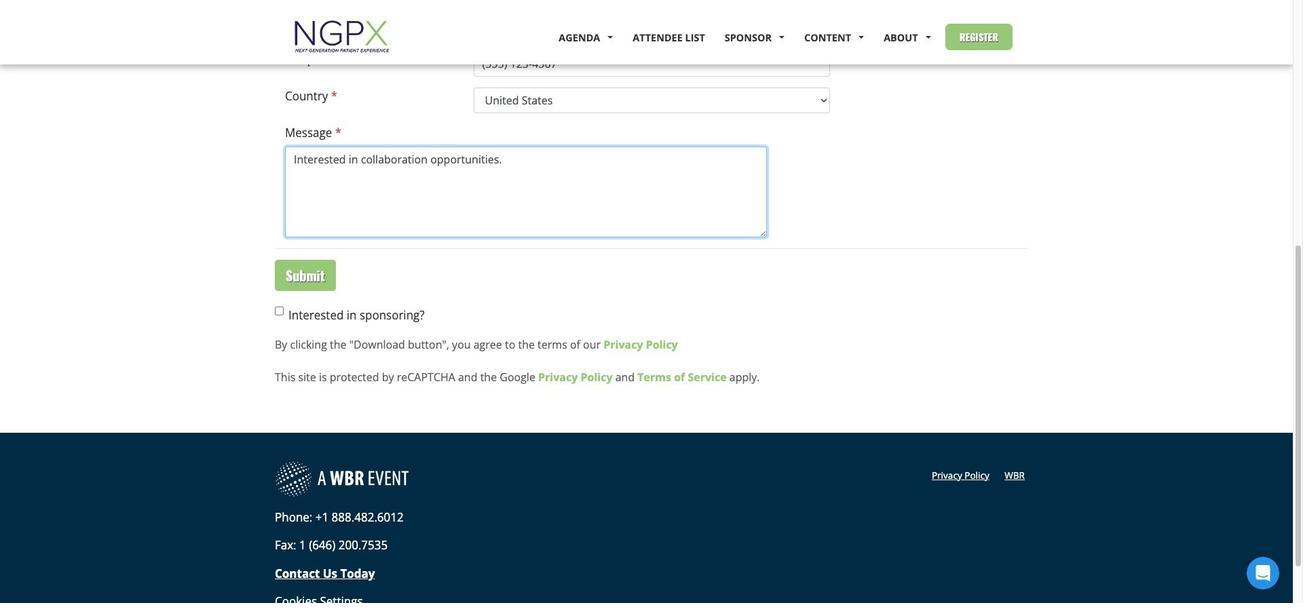 Task type: describe. For each thing, give the bounding box(es) containing it.
ngpx 2024 image
[[281, 13, 403, 53]]



Task type: vqa. For each thing, say whether or not it's contained in the screenshot.
NGPX 2024 "image"
yes



Task type: locate. For each thing, give the bounding box(es) containing it.
None checkbox
[[275, 307, 284, 316]]

None text field
[[473, 0, 830, 3], [473, 51, 830, 77], [285, 147, 767, 238], [473, 0, 830, 3], [473, 51, 830, 77], [285, 147, 767, 238]]

None text field
[[473, 14, 830, 40]]



